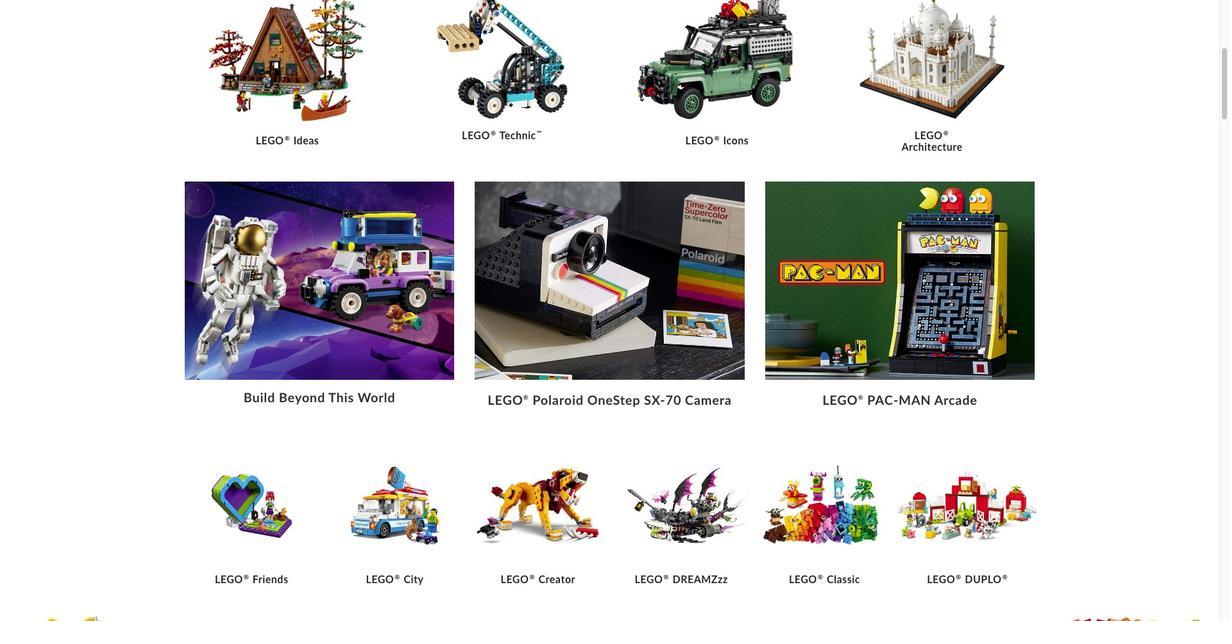 Task type: vqa. For each thing, say whether or not it's contained in the screenshot.
Gift inside the The Gift That Keeps Giving See All
no



Task type: locate. For each thing, give the bounding box(es) containing it.
lego ® creator
[[501, 573, 576, 586]]

® up architecture
[[944, 129, 949, 136]]

lego ® friends
[[215, 573, 288, 586]]

lego inside lego ® icons
[[686, 134, 714, 146]]

lego® pac-man arcade image
[[765, 181, 1035, 380]]

lego space image
[[184, 181, 455, 380]]

lego ® city
[[366, 573, 424, 586]]

® left city
[[395, 573, 400, 581]]

camera
[[685, 392, 732, 408]]

lego for technic
[[462, 129, 490, 141]]

duplo
[[965, 573, 1002, 586]]

® for architecture
[[944, 129, 949, 136]]

® inside lego ® architecture
[[944, 129, 949, 136]]

lego inside lego ® city
[[366, 573, 394, 586]]

lego inside lego ® classic
[[789, 573, 817, 586]]

lego architecture image
[[825, 0, 1040, 118]]

® inside lego ® pac-man arcade
[[858, 394, 864, 401]]

this
[[329, 390, 354, 405]]

® left icons
[[714, 134, 720, 142]]

lego icons image
[[610, 0, 825, 124]]

® inside 'lego ® dreamzzz'
[[664, 573, 669, 581]]

® for polaroid
[[523, 394, 529, 401]]

lego inside 'lego ® dreamzzz'
[[635, 573, 663, 586]]

® left ideas
[[285, 134, 290, 142]]

® inside the lego ® friends
[[244, 573, 249, 581]]

onestep
[[587, 392, 641, 408]]

lego for dreamzzz
[[635, 573, 663, 586]]

® inside lego ® city
[[395, 573, 400, 581]]

lego inside lego ® architecture
[[915, 129, 943, 141]]

arcade
[[935, 392, 978, 408]]

® right duplo
[[1003, 573, 1008, 581]]

® for friends
[[244, 573, 249, 581]]

lego for architecture
[[915, 129, 943, 141]]

lego for polaroid
[[488, 392, 523, 408]]

lego
[[462, 129, 490, 141], [915, 129, 943, 141], [256, 134, 284, 146], [686, 134, 714, 146], [488, 392, 523, 408], [823, 392, 858, 408], [215, 573, 243, 586], [366, 573, 394, 586], [501, 573, 529, 586], [635, 573, 663, 586], [789, 573, 817, 586], [927, 573, 956, 586]]

lego ® classic
[[789, 573, 860, 586]]

® inside lego ® technic ™
[[491, 129, 496, 136]]

® for city
[[395, 573, 400, 581]]

lego cat hotel image
[[0, 617, 206, 621]]

® left the technic
[[491, 129, 496, 136]]

® for icons
[[714, 134, 720, 142]]

polaroid
[[533, 392, 584, 408]]

® for classic
[[818, 573, 824, 581]]

lego ® polaroid onestep sx-70 camera
[[488, 392, 732, 408]]

lego ® architecture
[[902, 129, 963, 153]]

build beyond this world
[[244, 390, 395, 405]]

® left duplo
[[956, 573, 962, 581]]

® inside lego ® classic
[[818, 573, 824, 581]]

® inside lego ® ideas
[[285, 134, 290, 142]]

® inside 'lego ® polaroid onestep sx-70 camera'
[[523, 394, 529, 401]]

® left pac-
[[858, 394, 864, 401]]

architecture
[[902, 141, 963, 153]]

® left polaroid
[[523, 394, 529, 401]]

® left classic
[[818, 573, 824, 581]]

®
[[491, 129, 496, 136], [944, 129, 949, 136], [285, 134, 290, 142], [714, 134, 720, 142], [523, 394, 529, 401], [858, 394, 864, 401], [244, 573, 249, 581], [395, 573, 400, 581], [530, 573, 535, 581], [664, 573, 669, 581], [818, 573, 824, 581], [956, 573, 962, 581], [1003, 573, 1008, 581]]

lego inside "lego ® creator"
[[501, 573, 529, 586]]

® for creator
[[530, 573, 535, 581]]

™
[[537, 129, 542, 136]]

lego inside lego ® technic ™
[[462, 129, 490, 141]]

technic
[[500, 129, 536, 141]]

lego ideas image
[[180, 0, 395, 124]]

lego for friends
[[215, 573, 243, 586]]

lego ® dreamzzz
[[635, 573, 728, 586]]

lego inside the lego ® friends
[[215, 573, 243, 586]]

lego ® ideas
[[256, 134, 319, 146]]

® inside lego ® icons
[[714, 134, 720, 142]]

lego inside lego ® duplo ®
[[927, 573, 956, 586]]

® inside "lego ® creator"
[[530, 573, 535, 581]]

lego inside lego ® ideas
[[256, 134, 284, 146]]

® left creator
[[530, 573, 535, 581]]

lego pieces image
[[979, 617, 1226, 621]]

icons
[[724, 134, 749, 146]]

world
[[358, 390, 395, 405]]

dreamzzz
[[673, 573, 728, 586]]

® for dreamzzz
[[664, 573, 669, 581]]

lego® polaroid onestep sx-70 camera image
[[475, 181, 745, 380]]

® left dreamzzz
[[664, 573, 669, 581]]

® left 'friends'
[[244, 573, 249, 581]]



Task type: describe. For each thing, give the bounding box(es) containing it.
pac-
[[868, 392, 899, 408]]

lego technic image
[[395, 0, 610, 118]]

lego for duplo
[[927, 573, 956, 586]]

lego ® pac-man arcade
[[823, 392, 978, 408]]

® for ideas
[[285, 134, 290, 142]]

lego for pac-
[[823, 392, 858, 408]]

lego for icons
[[686, 134, 714, 146]]

man
[[899, 392, 931, 408]]

lego for classic
[[789, 573, 817, 586]]

® for duplo
[[956, 573, 962, 581]]

® for pac-
[[858, 394, 864, 401]]

build beyond this world link
[[184, 181, 455, 418]]

sx-
[[644, 392, 666, 408]]

beyond
[[279, 390, 325, 405]]

lego ® icons
[[686, 134, 749, 146]]

creator
[[539, 573, 576, 586]]

classic
[[827, 573, 860, 586]]

® for technic
[[491, 129, 496, 136]]

lego for city
[[366, 573, 394, 586]]

lego ® duplo ®
[[927, 573, 1008, 586]]

lego for ideas
[[256, 134, 284, 146]]

ideas
[[294, 134, 319, 146]]

friends
[[253, 573, 288, 586]]

lego ® technic ™
[[462, 129, 542, 141]]

70
[[666, 392, 682, 408]]

lego for creator
[[501, 573, 529, 586]]

city
[[404, 573, 424, 586]]

build
[[244, 390, 275, 405]]



